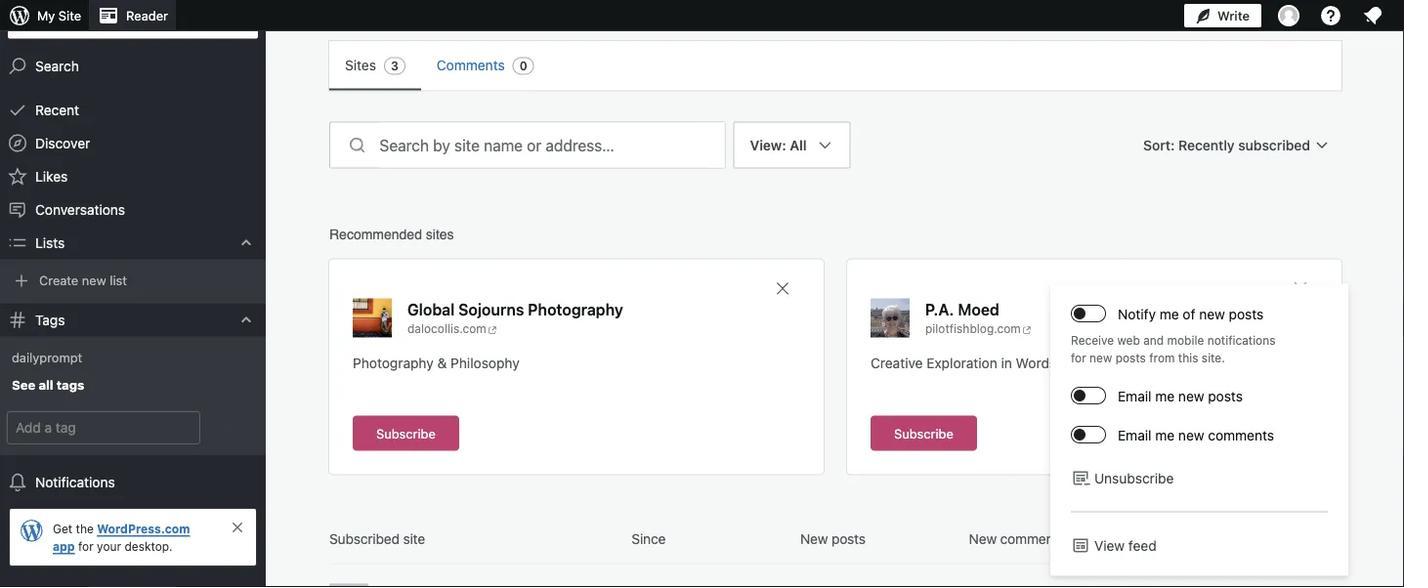 Task type: locate. For each thing, give the bounding box(es) containing it.
sort:
[[1143, 137, 1175, 153]]

manage your notifications image
[[1361, 4, 1385, 27]]

new
[[82, 273, 106, 287], [1199, 306, 1225, 322], [1090, 351, 1112, 365], [1178, 388, 1204, 404], [1178, 427, 1204, 443]]

0 horizontal spatial new
[[800, 531, 828, 547]]

0 horizontal spatial subscribe
[[376, 426, 436, 441]]

keyboard_arrow_down image
[[236, 233, 256, 253]]

in
[[1001, 355, 1012, 371]]

0 horizontal spatial subscribe button
[[353, 416, 459, 451]]

subscribe
[[376, 426, 436, 441], [894, 426, 954, 441]]

email
[[1118, 388, 1152, 404], [1118, 427, 1152, 443], [1138, 531, 1171, 547]]

Add a tag text field
[[8, 412, 199, 444]]

desktop.
[[125, 539, 173, 553]]

0 vertical spatial me
[[1160, 306, 1179, 322]]

email down pictures
[[1118, 388, 1152, 404]]

tags link
[[0, 304, 266, 337]]

2 subscribe button from the left
[[871, 416, 977, 451]]

wordpress.com
[[97, 522, 190, 535]]

0 vertical spatial comments
[[1208, 427, 1274, 443]]

get the
[[53, 522, 97, 535]]

0 vertical spatial email
[[1118, 388, 1152, 404]]

new posts
[[800, 531, 866, 547]]

and up from
[[1144, 334, 1164, 347]]

posts inside column header
[[832, 531, 866, 547]]

1 vertical spatial me
[[1155, 388, 1175, 404]]

for down the
[[78, 539, 94, 553]]

subscribed
[[329, 531, 400, 547]]

list
[[110, 273, 127, 287]]

2 vertical spatial email
[[1138, 531, 1171, 547]]

for down receive
[[1071, 351, 1086, 365]]

notify
[[1118, 306, 1156, 322]]

search
[[35, 58, 79, 74]]

2 vertical spatial me
[[1155, 427, 1175, 443]]

0 horizontal spatial for
[[78, 539, 94, 553]]

app
[[53, 539, 75, 553]]

photography & philosophy
[[353, 355, 520, 371]]

1 new from the left
[[800, 531, 828, 547]]

subscribe button down creative
[[871, 416, 977, 451]]

email inside column header
[[1138, 531, 1171, 547]]

subscribe for p.a. moed
[[894, 426, 954, 441]]

0 horizontal spatial comments
[[1000, 531, 1065, 547]]

dailyprompt
[[12, 350, 82, 365]]

site.
[[1202, 351, 1225, 365]]

photography
[[528, 300, 623, 319], [353, 355, 434, 371]]

subscribe down creative
[[894, 426, 954, 441]]

new down receive
[[1090, 351, 1112, 365]]

sites
[[426, 226, 454, 242]]

0 horizontal spatial photography
[[353, 355, 434, 371]]

since
[[632, 531, 666, 547]]

table containing subscribed site
[[329, 529, 1342, 587]]

new for new comments
[[969, 531, 997, 547]]

conversations link
[[0, 193, 266, 226]]

comments up unsubscribe "button"
[[1208, 427, 1274, 443]]

me left of
[[1160, 306, 1179, 322]]

discover link
[[0, 127, 266, 160]]

free domain with an annual plan
[[20, 0, 171, 30]]

1 horizontal spatial comments
[[1208, 427, 1274, 443]]

mobile
[[1167, 334, 1204, 347]]

recommended
[[329, 226, 422, 242]]

domain
[[47, 0, 88, 14]]

subscribe button down photography & philosophy
[[353, 416, 459, 451]]

free
[[20, 0, 44, 14]]

subscribe down photography & philosophy
[[376, 426, 436, 441]]

creative
[[871, 355, 923, 371]]

photography left the &
[[353, 355, 434, 371]]

my
[[37, 8, 55, 23]]

1 vertical spatial comments
[[1000, 531, 1065, 547]]

since column header
[[632, 529, 792, 549]]

row
[[329, 529, 1342, 564]]

me for new
[[1160, 306, 1179, 322]]

1 horizontal spatial subscribe
[[894, 426, 954, 441]]

subscribe button
[[353, 416, 459, 451], [871, 416, 977, 451]]

dismiss this recommendation image
[[1291, 279, 1310, 299]]

1 subscribe from the left
[[376, 426, 436, 441]]

1 vertical spatial email
[[1118, 427, 1152, 443]]

me
[[1160, 306, 1179, 322], [1155, 388, 1175, 404], [1155, 427, 1175, 443]]

1 horizontal spatial photography
[[528, 300, 623, 319]]

table
[[329, 529, 1342, 587]]

posts
[[1229, 306, 1264, 322], [1116, 351, 1146, 365], [1208, 388, 1243, 404], [832, 531, 866, 547]]

email right view at the right
[[1138, 531, 1171, 547]]

menu
[[329, 41, 1342, 90]]

sort: recently subscribed button
[[1136, 128, 1342, 163]]

email frequency column header
[[1138, 529, 1299, 549]]

and
[[1144, 334, 1164, 347], [1060, 355, 1084, 371]]

wordpress.com app
[[53, 522, 190, 553]]

email for email me new comments
[[1118, 427, 1152, 443]]

email me new posts
[[1118, 388, 1243, 404]]

create new list link
[[0, 266, 266, 296]]

2 subscribe from the left
[[894, 426, 954, 441]]

exploration
[[927, 355, 997, 371]]

1 horizontal spatial for
[[1071, 351, 1086, 365]]

1 horizontal spatial subscribe button
[[871, 416, 977, 451]]

None search field
[[329, 122, 726, 169]]

new left list
[[82, 273, 106, 287]]

see all tags
[[12, 377, 84, 392]]

all
[[39, 377, 53, 392]]

2 new from the left
[[969, 531, 997, 547]]

1 horizontal spatial and
[[1144, 334, 1164, 347]]

me down the email me new posts
[[1155, 427, 1175, 443]]

pictures
[[1087, 355, 1139, 371]]

words
[[1016, 355, 1056, 371]]

email up unsubscribe
[[1118, 427, 1152, 443]]

0 vertical spatial photography
[[528, 300, 623, 319]]

cell
[[329, 584, 624, 587]]

row containing subscribed site
[[329, 529, 1342, 564]]

new posts column header
[[800, 529, 961, 549]]

view: all
[[750, 137, 807, 153]]

and down receive
[[1060, 355, 1084, 371]]

my profile image
[[1278, 5, 1300, 26]]

photography inside 'link'
[[528, 300, 623, 319]]

comments
[[1208, 427, 1274, 443], [1000, 531, 1065, 547]]

new comments
[[969, 531, 1065, 547]]

pilotfishblog.com
[[925, 322, 1021, 336]]

me for posts
[[1155, 388, 1175, 404]]

moed
[[958, 300, 1000, 319]]

subscribed site
[[329, 531, 425, 547]]

this
[[1178, 351, 1198, 365]]

dismiss image
[[230, 520, 245, 535]]

0 vertical spatial and
[[1144, 334, 1164, 347]]

an
[[118, 0, 131, 14]]

0 vertical spatial for
[[1071, 351, 1086, 365]]

unsubscribe button
[[1071, 469, 1328, 488]]

view
[[1094, 537, 1125, 554]]

tags
[[57, 377, 84, 392]]

email frequency
[[1138, 531, 1237, 547]]

site
[[58, 8, 81, 23]]

help image
[[1319, 4, 1343, 27]]

me down from
[[1155, 388, 1175, 404]]

1 subscribe button from the left
[[353, 416, 459, 451]]

0 horizontal spatial and
[[1060, 355, 1084, 371]]

p.a. moed link
[[925, 299, 1000, 320]]

photography up dalocollis.com link
[[528, 300, 623, 319]]

1 horizontal spatial new
[[969, 531, 997, 547]]

dailyprompt link
[[0, 344, 266, 371]]

comments left view at the right
[[1000, 531, 1065, 547]]

new
[[800, 531, 828, 547], [969, 531, 997, 547]]



Task type: vqa. For each thing, say whether or not it's contained in the screenshot.
Show
no



Task type: describe. For each thing, give the bounding box(es) containing it.
lists
[[35, 235, 65, 251]]

more image
[[1312, 0, 1336, 5]]

sites
[[345, 57, 376, 73]]

my site link
[[0, 0, 89, 31]]

recent
[[35, 102, 79, 118]]

the
[[76, 522, 94, 535]]

and inside "receive web and mobile notifications for new posts from this site."
[[1144, 334, 1164, 347]]

reader link
[[89, 0, 176, 31]]

lists link
[[0, 226, 266, 260]]

dalocollis.com
[[407, 322, 486, 336]]

notifications
[[1208, 334, 1276, 347]]

posts inside "receive web and mobile notifications for new posts from this site."
[[1116, 351, 1146, 365]]

3
[[391, 59, 398, 73]]

plan
[[20, 16, 43, 30]]

annual
[[134, 0, 171, 14]]

comments inside column header
[[1000, 531, 1065, 547]]

email for email frequency
[[1138, 531, 1171, 547]]

p.a. moed
[[925, 300, 1000, 319]]

tags
[[35, 312, 65, 328]]

email me new comments
[[1118, 427, 1274, 443]]

philosophy
[[451, 355, 520, 371]]

unsubscribe
[[1094, 470, 1174, 486]]

pilotfishblog.com link
[[925, 320, 1035, 338]]

menu containing sites
[[329, 41, 1342, 90]]

p.a.
[[925, 300, 954, 319]]

new down the email me new posts
[[1178, 427, 1204, 443]]

see
[[12, 377, 35, 392]]

new inside "receive web and mobile notifications for new posts from this site."
[[1090, 351, 1112, 365]]

subscribe button for p.a. moed
[[871, 416, 977, 451]]

me for comments
[[1155, 427, 1175, 443]]

comments
[[437, 57, 505, 73]]

create new list
[[39, 273, 127, 287]]

your
[[97, 539, 121, 553]]

see all tags link
[[0, 371, 266, 401]]

&
[[437, 355, 447, 371]]

discover
[[35, 135, 90, 151]]

dalocollis.com link
[[407, 320, 658, 338]]

new comments column header
[[969, 529, 1130, 549]]

add group
[[0, 408, 266, 448]]

view: all button
[[733, 122, 851, 325]]

search link
[[0, 49, 266, 83]]

new down this
[[1178, 388, 1204, 404]]

recommended sites
[[329, 226, 454, 242]]

frequency
[[1174, 531, 1237, 547]]

subscribed site column header
[[329, 529, 624, 549]]

keyboard_arrow_down image
[[236, 310, 256, 330]]

dismiss this recommendation image
[[773, 279, 792, 299]]

new right of
[[1199, 306, 1225, 322]]

receive web and mobile notifications for new posts from this site.
[[1071, 334, 1276, 365]]

for inside "receive web and mobile notifications for new posts from this site."
[[1071, 351, 1086, 365]]

email for email me new posts
[[1118, 388, 1152, 404]]

subscribe for global sojourns photography
[[376, 426, 436, 441]]

global sojourns photography link
[[407, 299, 623, 320]]

subscribe button for global sojourns photography
[[353, 416, 459, 451]]

reader
[[126, 8, 168, 23]]

my site
[[37, 8, 81, 23]]

notify me of new posts
[[1118, 306, 1264, 322]]

conversations
[[35, 201, 125, 218]]

receive
[[1071, 334, 1114, 347]]

get
[[53, 522, 72, 535]]

0
[[520, 59, 527, 73]]

all
[[790, 137, 807, 153]]

likes link
[[0, 160, 266, 193]]

global sojourns photography
[[407, 300, 623, 319]]

web
[[1117, 334, 1140, 347]]

from
[[1149, 351, 1175, 365]]

sort: recently subscribed
[[1143, 137, 1310, 153]]

1 vertical spatial photography
[[353, 355, 434, 371]]

likes
[[35, 168, 68, 184]]

global
[[407, 300, 455, 319]]

1 vertical spatial for
[[78, 539, 94, 553]]

sojourns
[[459, 300, 524, 319]]

new for new posts
[[800, 531, 828, 547]]

creative exploration in words and pictures
[[871, 355, 1139, 371]]

subscribed
[[1238, 137, 1310, 153]]

for your desktop.
[[75, 539, 173, 553]]

recent link
[[0, 93, 266, 127]]

write link
[[1184, 0, 1262, 31]]

Search search field
[[380, 123, 725, 168]]

1 vertical spatial and
[[1060, 355, 1084, 371]]

create
[[39, 273, 78, 287]]

site
[[403, 531, 425, 547]]

view:
[[750, 137, 786, 153]]

notifications link
[[0, 466, 266, 499]]

view feed
[[1094, 537, 1157, 554]]

with
[[91, 0, 114, 14]]

recently
[[1178, 137, 1235, 153]]

feed
[[1129, 537, 1157, 554]]

write
[[1218, 8, 1250, 23]]

of
[[1183, 306, 1196, 322]]



